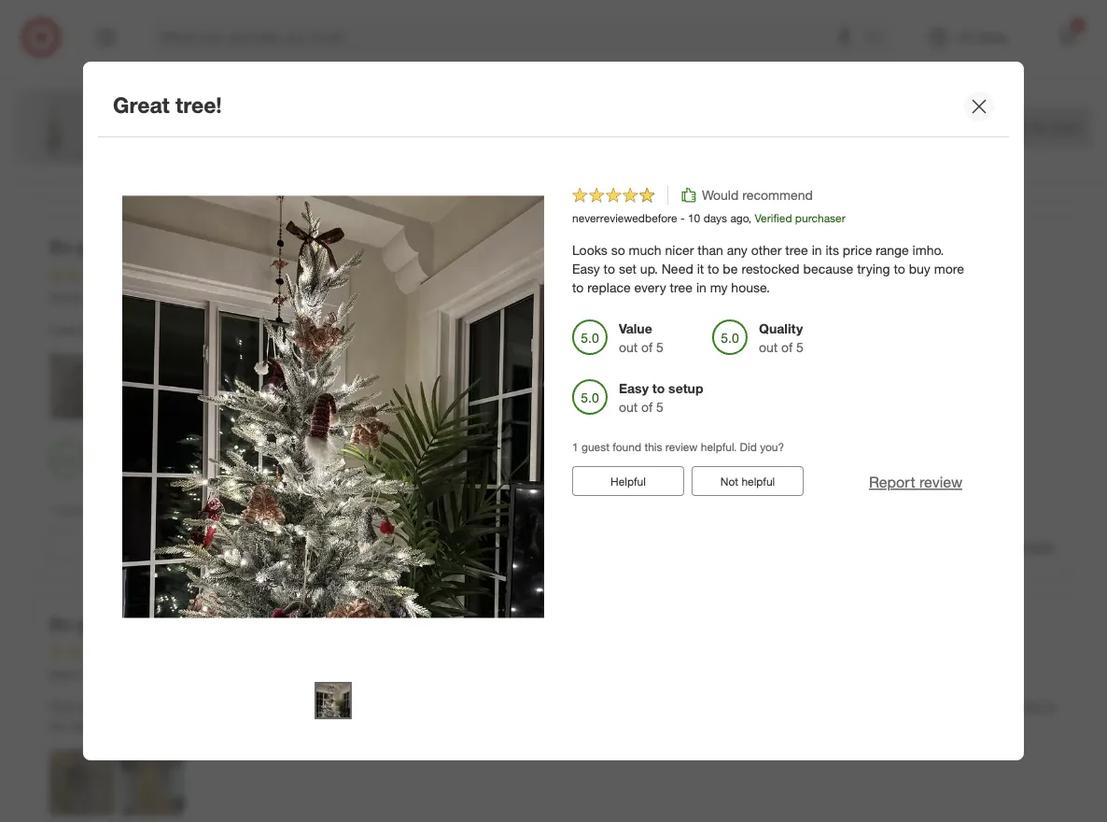 Task type: vqa. For each thing, say whether or not it's contained in the screenshot.
Report review button to the top
yes



Task type: describe. For each thing, give the bounding box(es) containing it.
add to cart
[[1001, 118, 1081, 136]]

when purchased online
[[834, 132, 953, 146]]

2 guest review image 1 of 1, zoom in image from the top
[[50, 354, 115, 420]]

What can we help you find? suggestions appear below search field
[[149, 17, 872, 58]]

pre-
[[134, 115, 164, 133]]

house.
[[732, 279, 771, 296]]

all
[[144, 91, 159, 109]]

2 were from the left
[[960, 699, 988, 715]]

11
[[126, 291, 139, 305]]

value inside great tree! dialog
[[619, 321, 653, 337]]

1 vertical spatial quality out of 5
[[96, 443, 141, 478]]

real
[[324, 699, 346, 715]]

online
[[923, 132, 953, 146]]

neverreviewedbefore
[[573, 211, 678, 225]]

easy to setup out of 5 for quality out of 5
[[619, 380, 704, 415]]

cart
[[1052, 118, 1081, 136]]

recommend for fashioned
[[220, 266, 290, 283]]

add to cart button
[[988, 106, 1093, 148]]

not for value out of 5
[[198, 537, 216, 551]]

it.
[[301, 321, 312, 338]]

0 vertical spatial report review button
[[961, 157, 1055, 179]]

0 vertical spatial you?
[[243, 125, 267, 139]]

guest for value out of 5
[[582, 440, 610, 454]]

cool.
[[992, 699, 1020, 715]]

they
[[120, 718, 145, 734]]

- for price
[[681, 211, 685, 225]]

tree!
[[176, 92, 222, 118]]

an
[[131, 321, 145, 338]]

snickrdoodle - 11 days ago , verified purchaser
[[50, 291, 284, 305]]

$250.00
[[927, 108, 974, 125]]

i
[[401, 699, 405, 715]]

fir
[[407, 115, 426, 133]]

marked
[[68, 160, 106, 174]]

did for looks so much nicer than any other tree in its price range imho. easy to set up. need it to be restocked because trying to buy more to replace every tree in my house.
[[740, 440, 757, 454]]

nicer
[[666, 242, 694, 258]]

lit
[[164, 115, 177, 133]]

tree down 'need'
[[670, 279, 693, 296]]

would recommend for fashioned
[[179, 266, 290, 283]]

so glad i got it!
[[50, 236, 176, 257]]

long
[[636, 699, 661, 715]]

1 vertical spatial in
[[697, 279, 707, 296]]

for
[[606, 699, 622, 715]]

shop all wondershop 7.5' pre-lit glitter flocked indexed balsam fir artificial christmas tree pure white lights - wondershop™
[[105, 91, 741, 152]]

guest review image 2 of 2, zoom in image
[[119, 750, 184, 816]]

flocked
[[230, 115, 285, 133]]

would for any
[[702, 187, 739, 203]]

every
[[635, 279, 667, 296]]

restocked
[[742, 261, 800, 277]]

value out of 5 inside great tree! dialog
[[619, 321, 664, 356]]

few
[[777, 699, 797, 715]]

report for love it! it has an old fashioned tree look to it.
[[961, 536, 1007, 554]]

reviews
[[801, 699, 845, 715]]

purchaser for look
[[234, 291, 284, 305]]

1 have from the left
[[198, 699, 225, 715]]

your
[[445, 718, 471, 734]]

would for old
[[179, 266, 216, 283]]

ago for any
[[731, 211, 749, 225]]

glitter
[[181, 115, 225, 133]]

8
[[1076, 19, 1082, 31]]

0 vertical spatial in
[[812, 242, 823, 258]]

guest review image 1 of 1, full size image inside zoomed image element
[[315, 682, 352, 719]]

in inside this tree is so pretty! we have always gotten a real tree, but i have been wanting a flocked tree for a long time. there were a few reviews that said the lights were cool. but in my opinion, they are a perfect shade that could pull either way with your decor.
[[1047, 699, 1058, 715]]

- for it.
[[119, 291, 123, 305]]

pure
[[605, 115, 637, 133]]

report review button for looks so much nicer than any other tree in its price range imho. easy to set up. need it to be restocked because trying to buy more to replace every tree in my house.
[[870, 472, 963, 493]]

snickrdoodle
[[50, 291, 116, 305]]

pull
[[329, 718, 350, 734]]

indexed
[[290, 115, 346, 133]]

its
[[826, 242, 840, 258]]

it
[[697, 261, 705, 277]]

great tree! dialog
[[83, 62, 1025, 760]]

but
[[379, 699, 398, 715]]

than
[[698, 242, 724, 258]]

looks so much nicer than any other tree in its price range imho. easy to set up. need it to be restocked because trying to buy more to replace every tree in my house.
[[573, 242, 965, 296]]

with
[[417, 718, 442, 734]]

1 for value out of 5
[[573, 440, 579, 454]]

image of 7.5' pre-lit glitter flocked indexed balsam fir artificial christmas tree pure white lights - wondershop™ image
[[15, 90, 90, 164]]

because
[[804, 261, 854, 277]]

price
[[843, 242, 873, 258]]

a right are
[[171, 718, 178, 734]]

quality out of 5 inside great tree! dialog
[[759, 321, 804, 356]]

so for so glad i got it!
[[50, 236, 72, 257]]

0 horizontal spatial value out of 5
[[236, 443, 281, 478]]

could
[[293, 718, 326, 734]]

recommend for other
[[743, 187, 814, 203]]

gorgeous!
[[77, 613, 162, 635]]

this tree is so pretty! we have always gotten a real tree, but i have been wanting a flocked tree for a long time. there were a few reviews that said the lights were cool. but in my opinion, they are a perfect shade that could pull either way with your decor.
[[50, 699, 1058, 734]]

great
[[113, 92, 170, 118]]

0 vertical spatial report review
[[961, 159, 1055, 177]]

1 guest found this review helpful. did you? for quality out of 5
[[50, 503, 262, 517]]

this for looks so much nicer than any other tree in its price range imho. easy to set up. need it to be restocked because trying to buy more to replace every tree in my house.
[[645, 440, 663, 454]]

either
[[354, 718, 387, 734]]

you? for looks so much nicer than any other tree in its price range imho. easy to set up. need it to be restocked because trying to buy more to replace every tree in my house.
[[761, 440, 785, 454]]

guest for quality out of 5
[[59, 503, 87, 517]]

0 horizontal spatial that
[[267, 718, 290, 734]]

white
[[642, 115, 682, 133]]

1 for quality out of 5
[[50, 503, 56, 517]]

not helpful for quality out of 5
[[721, 474, 776, 488]]

when
[[834, 132, 863, 146]]

so gorgeous!
[[50, 613, 162, 635]]

quality inside great tree! dialog
[[759, 321, 804, 337]]

lights
[[925, 699, 956, 715]]

look
[[258, 321, 283, 338]]

tree
[[570, 115, 600, 133]]

not helpful button for quality out of 5
[[692, 466, 804, 496]]

found for love it! it has an old fashioned tree look to it.
[[90, 503, 119, 517]]

old
[[148, 321, 167, 338]]

buy
[[910, 261, 931, 277]]

easy
[[573, 261, 600, 277]]

set
[[619, 261, 637, 277]]

0 vertical spatial found
[[96, 125, 124, 139]]

pretty!
[[135, 699, 172, 715]]

helpful button for quality out of 5
[[50, 529, 162, 559]]

report review for love it! it has an old fashioned tree look to it.
[[961, 536, 1055, 554]]

tree,
[[349, 699, 375, 715]]

2 have from the left
[[408, 699, 436, 715]]

but
[[1023, 699, 1044, 715]]

0 vertical spatial helpful.
[[184, 125, 220, 139]]

range
[[876, 242, 910, 258]]

helpful for looks so much nicer than any other tree in its price range imho. easy to set up. need it to be restocked because trying to buy more to replace every tree in my house.
[[742, 474, 776, 488]]

wondershop™
[[105, 133, 202, 152]]

helpful inside marked helpful button
[[109, 160, 143, 174]]

so inside looks so much nicer than any other tree in its price range imho. easy to set up. need it to be restocked because trying to buy more to replace every tree in my house.
[[612, 242, 626, 258]]

guest review image 1 of 2, zoom in image
[[50, 750, 115, 816]]

0 vertical spatial did
[[223, 125, 240, 139]]

search button
[[858, 17, 903, 62]]

wanting
[[473, 699, 519, 715]]



Task type: locate. For each thing, give the bounding box(es) containing it.
1 horizontal spatial not
[[721, 474, 739, 488]]

0 vertical spatial setup
[[669, 380, 704, 397]]

were right there
[[734, 699, 762, 715]]

easy inside great tree! dialog
[[619, 380, 649, 397]]

setup
[[669, 380, 704, 397], [426, 443, 461, 459]]

1 horizontal spatial helpful
[[611, 474, 646, 488]]

has
[[106, 321, 127, 338]]

2 vertical spatial -
[[119, 291, 123, 305]]

this for love it! it has an old fashioned tree look to it.
[[122, 503, 140, 517]]

1 vertical spatial purchaser
[[234, 291, 284, 305]]

0 horizontal spatial in
[[697, 279, 707, 296]]

days
[[704, 211, 728, 225], [142, 291, 166, 305]]

helpful for quality out of 5
[[88, 537, 123, 551]]

1 vertical spatial guest review image 1 of 1, full size image
[[315, 682, 352, 719]]

it! left "it"
[[81, 321, 91, 338]]

0 horizontal spatial my
[[50, 718, 67, 734]]

2 horizontal spatial -
[[735, 115, 741, 133]]

1 vertical spatial -
[[681, 211, 685, 225]]

setup for value out of 5
[[426, 443, 461, 459]]

guest review image 1 of 1, full size image
[[122, 196, 545, 618], [315, 682, 352, 719]]

have up perfect
[[198, 699, 225, 715]]

1 vertical spatial helpful
[[88, 537, 123, 551]]

1 horizontal spatial 1 guest found this review helpful. did you?
[[573, 440, 785, 454]]

1 vertical spatial report review button
[[870, 472, 963, 493]]

verified inside great tree! dialog
[[755, 211, 793, 225]]

1 vertical spatial 1 guest found this review helpful. did you?
[[50, 503, 262, 517]]

is
[[104, 699, 113, 715]]

verified for other
[[755, 211, 793, 225]]

are
[[149, 718, 168, 734]]

flocked
[[533, 699, 576, 715]]

purchaser inside great tree! dialog
[[796, 211, 846, 225]]

any
[[727, 242, 748, 258]]

easy to setup out of 5 for value out of 5
[[376, 443, 461, 478]]

1 vertical spatial helpful button
[[50, 529, 162, 559]]

a left flocked
[[522, 699, 529, 715]]

1 were from the left
[[734, 699, 762, 715]]

1 vertical spatial verified
[[193, 291, 231, 305]]

my down this
[[50, 718, 67, 734]]

0 vertical spatial value
[[619, 321, 653, 337]]

guest review image 1 of 1, zoom in image
[[50, 0, 115, 42], [50, 354, 115, 420]]

report review inside great tree! dialog
[[870, 473, 963, 492]]

helpful.
[[184, 125, 220, 139], [701, 440, 737, 454], [178, 503, 214, 517]]

guest inside great tree! dialog
[[582, 440, 610, 454]]

0 horizontal spatial -
[[119, 291, 123, 305]]

slb0711
[[50, 668, 91, 682]]

1 vertical spatial guest
[[59, 503, 87, 517]]

purchaser for in
[[796, 211, 846, 225]]

have right the i at the left bottom of page
[[408, 699, 436, 715]]

a right for
[[625, 699, 632, 715]]

- inside shop all wondershop 7.5' pre-lit glitter flocked indexed balsam fir artificial christmas tree pure white lights - wondershop™
[[735, 115, 741, 133]]

1 horizontal spatial verified
[[755, 211, 793, 225]]

1 vertical spatial not helpful
[[198, 537, 252, 551]]

so up slb0711
[[50, 613, 72, 635]]

-
[[735, 115, 741, 133], [681, 211, 685, 225], [119, 291, 123, 305]]

you? inside great tree! dialog
[[761, 440, 785, 454]]

purchased
[[867, 132, 920, 146]]

much
[[629, 242, 662, 258]]

would recommend for other
[[702, 187, 814, 203]]

1 vertical spatial this
[[645, 440, 663, 454]]

10
[[688, 211, 701, 225]]

would recommend up look on the left of the page
[[179, 266, 290, 283]]

1 vertical spatial quality
[[96, 443, 140, 459]]

opinion,
[[71, 718, 117, 734]]

days inside great tree! dialog
[[704, 211, 728, 225]]

balsam
[[350, 115, 403, 133]]

that left the said
[[849, 699, 871, 715]]

other
[[752, 242, 782, 258]]

1 vertical spatial that
[[267, 718, 290, 734]]

1 vertical spatial value
[[236, 443, 270, 459]]

so left glad
[[50, 236, 72, 257]]

that down gotten at the left bottom of page
[[267, 718, 290, 734]]

0 vertical spatial ago
[[731, 211, 749, 225]]

zoomed image element
[[122, 152, 545, 730]]

days right 10
[[704, 211, 728, 225]]

report inside great tree! dialog
[[870, 473, 916, 492]]

0 vertical spatial helpful
[[611, 474, 646, 488]]

value out of 5
[[619, 321, 664, 356], [236, 443, 281, 478]]

the
[[903, 699, 921, 715]]

0 vertical spatial report
[[961, 159, 1007, 177]]

recommend inside great tree! dialog
[[743, 187, 814, 203]]

report
[[961, 159, 1007, 177], [870, 473, 916, 492], [961, 536, 1007, 554]]

were
[[734, 699, 762, 715], [960, 699, 988, 715]]

found for looks so much nicer than any other tree in its price range imho. easy to set up. need it to be restocked because trying to buy more to replace every tree in my house.
[[613, 440, 642, 454]]

7.5'
[[105, 115, 130, 133]]

a left "few"
[[766, 699, 773, 715]]

my inside looks so much nicer than any other tree in its price range imho. easy to set up. need it to be restocked because trying to buy more to replace every tree in my house.
[[711, 279, 728, 296]]

not
[[721, 474, 739, 488], [198, 537, 216, 551]]

lights
[[686, 115, 730, 133]]

verified up fashioned
[[193, 291, 231, 305]]

purchaser
[[796, 211, 846, 225], [234, 291, 284, 305]]

1 horizontal spatial that
[[849, 699, 871, 715]]

0 horizontal spatial verified
[[193, 291, 231, 305]]

report review button for love it! it has an old fashioned tree look to it.
[[961, 535, 1055, 556]]

you?
[[243, 125, 267, 139], [761, 440, 785, 454], [237, 503, 262, 517]]

did for love it! it has an old fashioned tree look to it.
[[217, 503, 234, 517]]

ago up any
[[731, 211, 749, 225]]

shade
[[228, 718, 263, 734]]

fashioned
[[170, 321, 228, 338]]

not helpful for value out of 5
[[198, 537, 252, 551]]

0 horizontal spatial 1
[[50, 503, 56, 517]]

would inside great tree! dialog
[[702, 187, 739, 203]]

looks
[[573, 242, 608, 258]]

days for than
[[704, 211, 728, 225]]

, inside great tree! dialog
[[749, 211, 752, 225]]

would recommend inside great tree! dialog
[[702, 187, 814, 203]]

purchaser up its
[[796, 211, 846, 225]]

1 horizontal spatial days
[[704, 211, 728, 225]]

1 horizontal spatial 1
[[573, 440, 579, 454]]

0 horizontal spatial ago
[[169, 291, 187, 305]]

0 horizontal spatial 1 guest found this review helpful. did you?
[[50, 503, 262, 517]]

0 horizontal spatial not helpful button
[[169, 529, 281, 559]]

0 horizontal spatial have
[[198, 699, 225, 715]]

artificial
[[430, 115, 489, 133]]

time.
[[665, 699, 693, 715]]

0 horizontal spatial not helpful
[[198, 537, 252, 551]]

to inside button
[[1033, 118, 1047, 136]]

1 horizontal spatial purchaser
[[796, 211, 846, 225]]

quality
[[759, 321, 804, 337], [96, 443, 140, 459]]

it! right got
[[160, 236, 176, 257]]

helpful for value out of 5
[[611, 474, 646, 488]]

1 vertical spatial found
[[613, 440, 642, 454]]

guest review image 1 of 1, zoom in image up out of 5 at the left top
[[50, 0, 115, 42]]

1 horizontal spatial value
[[619, 321, 653, 337]]

easy for quality out of 5
[[619, 380, 649, 397]]

imho.
[[913, 242, 945, 258]]

0 vertical spatial not
[[721, 474, 739, 488]]

0 horizontal spatial it!
[[81, 321, 91, 338]]

did
[[223, 125, 240, 139], [740, 440, 757, 454], [217, 503, 234, 517]]

1 guest found this review helpful. did you? for value out of 5
[[573, 440, 785, 454]]

0 horizontal spatial value
[[236, 443, 270, 459]]

, for other
[[749, 211, 752, 225]]

1 horizontal spatial so
[[612, 242, 626, 258]]

you? for love it! it has an old fashioned tree look to it.
[[237, 503, 262, 517]]

report review for looks so much nicer than any other tree in its price range imho. easy to set up. need it to be restocked because trying to buy more to replace every tree in my house.
[[870, 473, 963, 492]]

tree right other
[[786, 242, 809, 258]]

in right but
[[1047, 699, 1058, 715]]

christmas
[[493, 115, 566, 133]]

so right is
[[117, 699, 131, 715]]

0 vertical spatial easy
[[619, 380, 649, 397]]

guest
[[582, 440, 610, 454], [59, 503, 87, 517]]

2 vertical spatial did
[[217, 503, 234, 517]]

days for an
[[142, 291, 166, 305]]

ago up love it! it has an old fashioned tree look to it.
[[169, 291, 187, 305]]

in left its
[[812, 242, 823, 258]]

ago
[[731, 211, 749, 225], [169, 291, 187, 305]]

gotten
[[272, 699, 310, 715]]

in down it
[[697, 279, 707, 296]]

so inside this tree is so pretty! we have always gotten a real tree, but i have been wanting a flocked tree for a long time. there were a few reviews that said the lights were cool. but in my opinion, they are a perfect shade that could pull either way with your decor.
[[117, 699, 131, 715]]

trying
[[858, 261, 891, 277]]

been
[[440, 699, 469, 715]]

would recommend up neverreviewedbefore - 10 days ago , verified purchaser
[[702, 187, 814, 203]]

always
[[229, 699, 268, 715]]

helpful
[[611, 474, 646, 488], [88, 537, 123, 551]]

1 horizontal spatial recommend
[[743, 187, 814, 203]]

marked helpful button
[[50, 152, 162, 181]]

in
[[812, 242, 823, 258], [697, 279, 707, 296], [1047, 699, 1058, 715]]

1 horizontal spatial ,
[[749, 211, 752, 225]]

need
[[662, 261, 694, 277]]

were left 'cool.' in the right of the page
[[960, 699, 988, 715]]

there
[[697, 699, 730, 715]]

did inside great tree! dialog
[[740, 440, 757, 454]]

love
[[50, 321, 77, 338]]

helpful. inside great tree! dialog
[[701, 440, 737, 454]]

0 vertical spatial quality
[[759, 321, 804, 337]]

0 horizontal spatial helpful
[[88, 537, 123, 551]]

perfect
[[182, 718, 224, 734]]

1 horizontal spatial would recommend
[[702, 187, 814, 203]]

2 vertical spatial report review button
[[961, 535, 1055, 556]]

way
[[391, 718, 414, 734]]

this inside great tree! dialog
[[645, 440, 663, 454]]

1 horizontal spatial would
[[702, 187, 739, 203]]

1 vertical spatial not
[[198, 537, 216, 551]]

days right 11
[[142, 291, 166, 305]]

1 inside great tree! dialog
[[573, 440, 579, 454]]

1 horizontal spatial easy to setup out of 5
[[619, 380, 704, 415]]

not helpful
[[721, 474, 776, 488], [198, 537, 252, 551]]

found inside great tree! dialog
[[613, 440, 642, 454]]

0 vertical spatial it!
[[160, 236, 176, 257]]

ago inside great tree! dialog
[[731, 211, 749, 225]]

shop
[[105, 91, 140, 109]]

setup inside great tree! dialog
[[669, 380, 704, 397]]

1 guest review image 1 of 1, zoom in image from the top
[[50, 0, 115, 42]]

0 horizontal spatial quality out of 5
[[96, 443, 141, 478]]

add
[[1001, 118, 1029, 136]]

helpful inside great tree! dialog
[[611, 474, 646, 488]]

- inside great tree! dialog
[[681, 211, 685, 225]]

0 horizontal spatial recommend
[[220, 266, 290, 283]]

report review button
[[961, 157, 1055, 179], [870, 472, 963, 493], [961, 535, 1055, 556]]

0 horizontal spatial were
[[734, 699, 762, 715]]

0 horizontal spatial easy to setup out of 5
[[376, 443, 461, 478]]

1 horizontal spatial quality out of 5
[[759, 321, 804, 356]]

1 vertical spatial setup
[[426, 443, 461, 459]]

helpful. for love it! it has an old fashioned tree look to it.
[[178, 503, 214, 517]]

0 vertical spatial this
[[127, 125, 145, 139]]

1 vertical spatial helpful.
[[701, 440, 737, 454]]

2 vertical spatial this
[[122, 503, 140, 517]]

1 vertical spatial you?
[[761, 440, 785, 454]]

verified for fashioned
[[193, 291, 231, 305]]

purchaser up look on the left of the page
[[234, 291, 284, 305]]

1 vertical spatial not helpful button
[[169, 529, 281, 559]]

not for quality out of 5
[[721, 474, 739, 488]]

- left 10
[[681, 211, 685, 225]]

tree up opinion,
[[77, 699, 100, 715]]

ago for old
[[169, 291, 187, 305]]

1 horizontal spatial have
[[408, 699, 436, 715]]

0 horizontal spatial days
[[142, 291, 166, 305]]

my down "be"
[[711, 279, 728, 296]]

2 vertical spatial found
[[90, 503, 119, 517]]

love it! it has an old fashioned tree look to it.
[[50, 321, 312, 338]]

0 vertical spatial guest
[[582, 440, 610, 454]]

this
[[50, 699, 74, 715]]

report for looks so much nicer than any other tree in its price range imho. easy to set up. need it to be restocked because trying to buy more to replace every tree in my house.
[[870, 473, 916, 492]]

0 horizontal spatial would
[[179, 266, 216, 283]]

got
[[127, 236, 155, 257]]

helpful inside great tree! dialog
[[742, 474, 776, 488]]

out
[[96, 84, 115, 101], [619, 339, 638, 356], [759, 339, 778, 356], [619, 399, 638, 415], [96, 462, 115, 478], [236, 462, 255, 478], [376, 462, 395, 478]]

not helpful button for value out of 5
[[169, 529, 281, 559]]

0 vertical spatial 1 guest found this review helpful. did you?
[[573, 440, 785, 454]]

, up other
[[749, 211, 752, 225]]

of
[[119, 84, 130, 101], [642, 339, 653, 356], [782, 339, 793, 356], [642, 399, 653, 415], [119, 462, 130, 478], [259, 462, 270, 478], [399, 462, 410, 478]]

1 vertical spatial days
[[142, 291, 166, 305]]

1 horizontal spatial -
[[681, 211, 685, 225]]

1 vertical spatial would
[[179, 266, 216, 283]]

1 horizontal spatial ago
[[731, 211, 749, 225]]

search
[[858, 30, 903, 48]]

0 horizontal spatial would recommend
[[179, 266, 290, 283]]

glad
[[77, 236, 113, 257]]

1 vertical spatial ago
[[169, 291, 187, 305]]

so for so gorgeous!
[[50, 613, 72, 635]]

1 vertical spatial so
[[117, 699, 131, 715]]

1 vertical spatial it!
[[81, 321, 91, 338]]

2 guests found this review helpful. did you?
[[50, 125, 267, 139]]

1 horizontal spatial easy
[[619, 380, 649, 397]]

0 vertical spatial recommend
[[743, 187, 814, 203]]

my inside this tree is so pretty! we have always gotten a real tree, but i have been wanting a flocked tree for a long time. there were a few reviews that said the lights were cool. but in my opinion, they are a perfect shade that could pull either way with your decor.
[[50, 718, 67, 734]]

helpful. for looks so much nicer than any other tree in its price range imho. easy to set up. need it to be restocked because trying to buy more to replace every tree in my house.
[[701, 440, 737, 454]]

a left real
[[314, 699, 321, 715]]

- left 11
[[119, 291, 123, 305]]

0 vertical spatial helpful button
[[573, 466, 685, 496]]

so up set
[[612, 242, 626, 258]]

would up neverreviewedbefore - 10 days ago , verified purchaser
[[702, 187, 739, 203]]

review
[[148, 125, 181, 139], [1012, 159, 1055, 177], [666, 440, 698, 454], [920, 473, 963, 492], [143, 503, 175, 517], [1012, 536, 1055, 554]]

easy to setup out of 5 inside great tree! dialog
[[619, 380, 704, 415]]

1 so from the top
[[50, 236, 72, 257]]

verified up other
[[755, 211, 793, 225]]

1 horizontal spatial quality
[[759, 321, 804, 337]]

0 horizontal spatial so
[[117, 699, 131, 715]]

great tree!
[[113, 92, 222, 118]]

0 vertical spatial days
[[704, 211, 728, 225]]

, for fashioned
[[187, 291, 190, 305]]

2 so from the top
[[50, 613, 72, 635]]

1 guest found this review helpful. did you? inside great tree! dialog
[[573, 440, 785, 454]]

- right lights
[[735, 115, 741, 133]]

0 vertical spatial guest review image 1 of 1, full size image
[[122, 196, 545, 618]]

helpful button inside great tree! dialog
[[573, 466, 685, 496]]

tree left for
[[580, 699, 602, 715]]

easy
[[619, 380, 649, 397], [376, 443, 406, 459]]

not helpful inside great tree! dialog
[[721, 474, 776, 488]]

said
[[875, 699, 899, 715]]

1 horizontal spatial guest
[[582, 440, 610, 454]]

neverreviewedbefore - 10 days ago , verified purchaser
[[573, 211, 846, 225]]

0 vertical spatial would
[[702, 187, 739, 203]]

, up love it! it has an old fashioned tree look to it.
[[187, 291, 190, 305]]

0 horizontal spatial ,
[[187, 291, 190, 305]]

decor.
[[474, 718, 510, 734]]

we
[[176, 699, 194, 715]]

marked helpful
[[68, 160, 143, 174]]

1 horizontal spatial value out of 5
[[619, 321, 664, 356]]

1 vertical spatial did
[[740, 440, 757, 454]]

not inside great tree! dialog
[[721, 474, 739, 488]]

tree left look on the left of the page
[[231, 321, 254, 338]]

easy for value out of 5
[[376, 443, 406, 459]]

setup for quality out of 5
[[669, 380, 704, 397]]

would up snickrdoodle - 11 days ago , verified purchaser
[[179, 266, 216, 283]]

1 horizontal spatial my
[[711, 279, 728, 296]]

guests
[[59, 125, 92, 139]]

recommend up look on the left of the page
[[220, 266, 290, 283]]

guest review image 1 of 1, zoom in image down "it"
[[50, 354, 115, 420]]

helpful for love it! it has an old fashioned tree look to it.
[[219, 537, 252, 551]]

i
[[118, 236, 123, 257]]

helpful button for value out of 5
[[573, 466, 685, 496]]

helpful
[[109, 160, 143, 174], [742, 474, 776, 488], [219, 537, 252, 551]]

recommend up other
[[743, 187, 814, 203]]

this
[[127, 125, 145, 139], [645, 440, 663, 454], [122, 503, 140, 517]]



